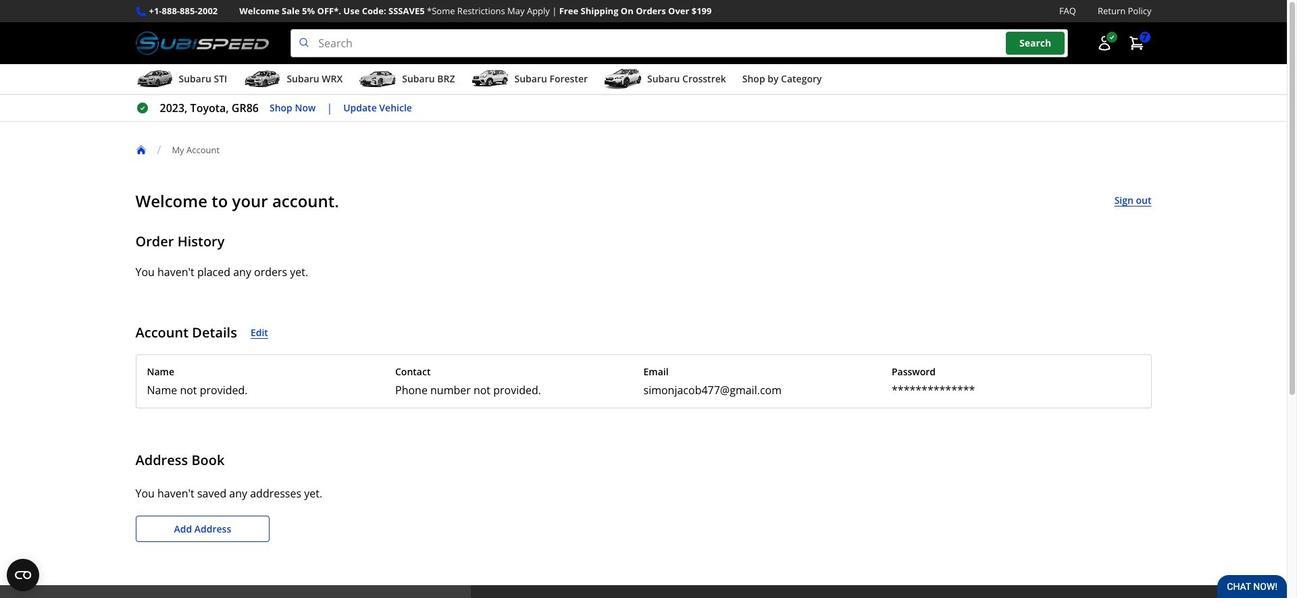 Task type: vqa. For each thing, say whether or not it's contained in the screenshot.
search input field
yes



Task type: locate. For each thing, give the bounding box(es) containing it.
a subaru sti thumbnail image image
[[136, 69, 173, 89]]

open widget image
[[7, 560, 39, 592]]



Task type: describe. For each thing, give the bounding box(es) containing it.
a subaru brz thumbnail image image
[[359, 69, 397, 89]]

button image
[[1097, 35, 1113, 51]]

a subaru crosstrek thumbnail image image
[[604, 69, 642, 89]]

a subaru wrx thumbnail image image
[[244, 69, 281, 89]]

a subaru forester thumbnail image image
[[471, 69, 509, 89]]

home image
[[136, 145, 146, 156]]

search input field
[[291, 29, 1068, 58]]

subispeed logo image
[[136, 29, 269, 58]]



